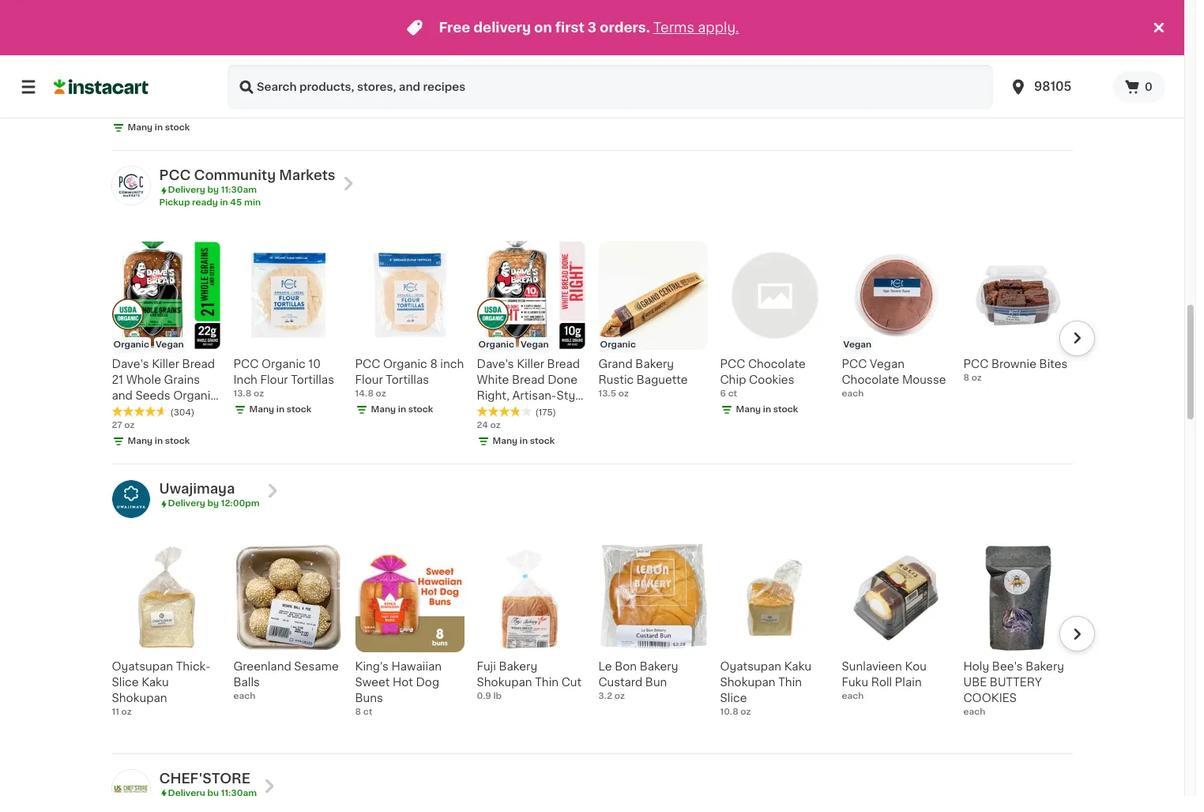 Task type: vqa. For each thing, say whether or not it's contained in the screenshot.


Task type: locate. For each thing, give the bounding box(es) containing it.
sweet
[[234, 77, 268, 88], [720, 77, 755, 88], [355, 677, 390, 688]]

delivery up "pickup"
[[168, 186, 205, 195]]

0 vertical spatial slice
[[112, 677, 139, 688]]

24 right bread,
[[515, 422, 529, 433]]

cookies
[[964, 693, 1017, 704]]

flour left prsl
[[888, 45, 915, 56]]

ct right 6 on the right of the page
[[728, 390, 737, 398]]

dave's inside dave's killer bread white bread done right, artisan-style organic white bread, 24 oz loaf
[[477, 359, 514, 370]]

tortillas
[[842, 61, 885, 72], [112, 77, 155, 88], [291, 375, 334, 386], [386, 375, 429, 386]]

oyatsupan inside oyatsupan thick- slice kaku shokupan 11 oz
[[112, 661, 173, 672]]

None search field
[[228, 65, 993, 109]]

tortillas inside pcc organic 10 inch flour tortillas 13.8 oz
[[291, 375, 334, 386]]

slice
[[112, 677, 139, 688], [720, 693, 747, 704]]

kaku
[[784, 661, 812, 672], [142, 677, 169, 688]]

flour right inch on the top left of page
[[260, 375, 288, 386]]

1
[[234, 92, 237, 100]]

1 horizontal spatial soft
[[193, 45, 216, 56]]

1 horizontal spatial 8
[[430, 359, 438, 370]]

item carousel region
[[112, 0, 1095, 144], [90, 235, 1095, 458], [90, 537, 1095, 747]]

2 vertical spatial chocolate
[[842, 375, 900, 386]]

0 horizontal spatial dave's
[[112, 359, 149, 370]]

1 horizontal spatial slice
[[720, 693, 747, 704]]

pcc for pcc community markets
[[159, 169, 191, 182]]

2 item badge image from the left
[[477, 299, 509, 330]]

inch
[[440, 359, 464, 370]]

11
[[112, 708, 119, 716]]

2 dave's from the left
[[477, 359, 514, 370]]

45
[[230, 198, 242, 207]]

soft
[[193, 45, 216, 56], [112, 61, 135, 72]]

ww
[[1029, 45, 1051, 56]]

0 horizontal spatial shokupan
[[112, 693, 167, 704]]

bakery right the grand
[[636, 359, 674, 370]]

1 horizontal spatial ct
[[728, 390, 737, 398]]

baguette for bakery
[[637, 375, 688, 386]]

buttery
[[990, 677, 1042, 688]]

0 vertical spatial kaku
[[784, 661, 812, 672]]

pcc community markets image
[[112, 167, 150, 205]]

roll
[[871, 677, 892, 688]]

kaku inside "oyatsupan kaku shokupan thin slice 10.8 oz"
[[784, 661, 812, 672]]

king's
[[234, 45, 267, 56], [720, 45, 754, 56], [355, 661, 389, 672]]

8 left inch
[[430, 359, 438, 370]]

uwajimaya image
[[112, 481, 150, 519]]

grand bakery rustic baguette 13.5 oz
[[599, 359, 688, 398]]

oz down rustic
[[619, 390, 629, 398]]

thin inside "oyatsupan kaku shokupan thin slice 10.8 oz"
[[778, 677, 802, 688]]

8 right mousse
[[964, 374, 970, 383]]

soft left taco
[[112, 61, 135, 72]]

1 original from the left
[[234, 61, 277, 72]]

thin inside fuji bakery shokupan thin cut 0.9 lb
[[535, 677, 559, 688]]

0 horizontal spatial oyatsupan
[[112, 661, 173, 672]]

mission inside mission super soft soft taco flour tortillas
[[112, 45, 155, 56]]

mission
[[112, 45, 155, 56], [842, 45, 885, 56]]

2 original from the left
[[720, 61, 763, 72]]

organic left inch
[[383, 359, 427, 370]]

0 horizontal spatial mission
[[112, 45, 155, 56]]

pcc inside pcc organic 10 inch flour tortillas 13.8 oz
[[234, 359, 259, 370]]

instacart logo image
[[54, 77, 149, 96]]

pcc for pcc organic 8 inch flour tortillas 14.8 oz
[[355, 359, 380, 370]]

stock down pcc organic 8 inch flour tortillas 14.8 oz
[[408, 406, 433, 414]]

dave's up 21
[[112, 359, 149, 370]]

bakery up buttery
[[1026, 661, 1064, 672]]

0 horizontal spatial sweet
[[234, 77, 268, 88]]

by down uwajimaya
[[207, 500, 219, 508]]

item badge image for dave's killer bread white bread done right, artisan-style organic white bread, 24 oz loaf
[[477, 299, 509, 330]]

1 horizontal spatial original
[[720, 61, 763, 72]]

bread up done
[[547, 359, 580, 370]]

0 vertical spatial 8
[[430, 359, 438, 370]]

many down the 27 oz
[[128, 437, 153, 446]]

by for 12:00pm
[[207, 500, 219, 508]]

dave's inside dave's killer bread 21 whole grains and seeds organic bread
[[112, 359, 149, 370]]

baguette down fresh
[[477, 61, 528, 72]]

by
[[207, 186, 219, 195], [207, 500, 219, 508]]

0 horizontal spatial baguette
[[477, 61, 528, 72]]

original up 1
[[234, 61, 277, 72]]

hawaiian
[[270, 45, 320, 56], [757, 45, 807, 56], [279, 61, 330, 72], [766, 61, 816, 72], [392, 661, 442, 672]]

0 horizontal spatial cookies
[[599, 61, 644, 72]]

98105 button
[[1000, 65, 1113, 109], [1009, 65, 1104, 109]]

oz inside kroger white enriched bread 20 oz
[[369, 76, 379, 85]]

vegan
[[156, 341, 184, 349], [521, 341, 549, 349], [844, 341, 872, 349], [870, 359, 905, 370]]

rolls left 24pk
[[758, 77, 785, 88]]

pcc inside pcc vegan chocolate mousse each
[[842, 359, 867, 370]]

0 horizontal spatial 8
[[355, 708, 361, 716]]

mission for mission super soft soft taco flour tortillas
[[112, 45, 155, 56]]

original for king's hawaiian original hawaiian sweet rolls 24pk
[[720, 61, 763, 72]]

thin for bakery
[[535, 677, 559, 688]]

killer inside dave's killer bread 21 whole grains and seeds organic bread
[[152, 359, 179, 370]]

stock down mission super soft soft taco flour tortillas
[[165, 123, 190, 132]]

baguette for fresh
[[477, 61, 528, 72]]

shokupan inside "oyatsupan kaku shokupan thin slice 10.8 oz"
[[720, 677, 776, 688]]

0 horizontal spatial original
[[234, 61, 277, 72]]

loaf
[[548, 422, 573, 433]]

8 inside pcc organic 8 inch flour tortillas 14.8 oz
[[430, 359, 438, 370]]

oyatsupan left thick- at the left bottom
[[112, 661, 173, 672]]

organic inside pcc organic 10 inch flour tortillas 13.8 oz
[[261, 359, 306, 370]]

pcc for pcc brownie bites 8 oz
[[964, 359, 989, 370]]

0 vertical spatial chip
[[659, 45, 685, 56]]

rolls for 12pk
[[271, 77, 298, 88]]

chef'store image
[[112, 770, 150, 797]]

delivery
[[168, 186, 205, 195], [168, 500, 205, 508]]

0 horizontal spatial soft
[[112, 61, 135, 72]]

(175)
[[535, 409, 556, 417]]

thick-
[[176, 661, 211, 672]]

killer inside dave's killer bread white bread done right, artisan-style organic white bread, 24 oz loaf
[[517, 359, 544, 370]]

greenland sesame balls each
[[234, 661, 339, 701]]

item carousel region for uwajimaya
[[90, 537, 1095, 747]]

many in stock down pcc organic 10 inch flour tortillas 13.8 oz
[[249, 406, 312, 414]]

1 killer from the left
[[152, 359, 179, 370]]

bread inside prsl 100% ww wp bread
[[964, 61, 997, 72]]

2 thin from the left
[[778, 677, 802, 688]]

thin for kaku
[[778, 677, 802, 688]]

0 vertical spatial cookies
[[599, 61, 644, 72]]

stock down prsl 100% ww wp bread
[[1017, 92, 1042, 100]]

0 horizontal spatial king's
[[234, 45, 267, 56]]

baguette right rustic
[[637, 375, 688, 386]]

in down pcc chocolate chip cookies 6 ct on the right of the page
[[763, 406, 771, 414]]

kroger
[[355, 45, 392, 56]]

sweet inside the king's hawaiian original hawaiian sweet rolls 12pk 1 oz
[[234, 77, 268, 88]]

each inside greenland sesame balls each
[[234, 692, 256, 701]]

1 horizontal spatial cookies
[[749, 375, 795, 386]]

oz right the 27
[[124, 421, 135, 430]]

oz down (175)
[[532, 422, 545, 433]]

pcc inside "pcc brownie bites 8 oz"
[[964, 359, 989, 370]]

item carousel region for pcc community markets
[[90, 235, 1095, 458]]

0 vertical spatial chocolate
[[599, 45, 656, 56]]

1 vertical spatial kaku
[[142, 677, 169, 688]]

dog
[[416, 677, 439, 688]]

oz right 1
[[239, 92, 250, 100]]

pcc vegan chocolate mousse each
[[842, 359, 946, 398]]

1 horizontal spatial chip
[[720, 375, 746, 386]]

rolls left "12pk"
[[271, 77, 298, 88]]

0 horizontal spatial chip
[[659, 45, 685, 56]]

each inside sunlavieen kou fuku roll plain each
[[842, 692, 864, 701]]

2 rolls from the left
[[758, 77, 785, 88]]

many down bread,
[[493, 437, 518, 446]]

baguette inside the bakery fresh white baguette
[[477, 61, 528, 72]]

1 vertical spatial slice
[[720, 693, 747, 704]]

shokupan for fuji
[[477, 677, 532, 688]]

flour inside mission super soft soft taco flour tortillas
[[167, 61, 195, 72]]

thin left fuku
[[778, 677, 802, 688]]

organic left 10
[[261, 359, 306, 370]]

oz right 13.8 at the left of page
[[254, 390, 264, 398]]

1 vertical spatial item carousel region
[[90, 235, 1095, 458]]

king's inside the king's hawaiian sweet hot dog buns 8 ct
[[355, 661, 389, 672]]

rolls for 24pk
[[758, 77, 785, 88]]

shokupan inside oyatsupan thick- slice kaku shokupan 11 oz
[[112, 693, 167, 704]]

shokupan up lb
[[477, 677, 532, 688]]

0 horizontal spatial organic vegan
[[113, 341, 184, 349]]

flour inside pcc organic 10 inch flour tortillas 13.8 oz
[[260, 375, 288, 386]]

bakery
[[477, 45, 515, 56], [636, 359, 674, 370], [499, 661, 537, 672], [640, 661, 678, 672], [1026, 661, 1064, 672]]

oz inside grand bakery rustic baguette 13.5 oz
[[619, 390, 629, 398]]

bakery right fuji
[[499, 661, 537, 672]]

2 delivery from the top
[[168, 500, 205, 508]]

1 horizontal spatial killer
[[517, 359, 544, 370]]

bread down prsl
[[964, 61, 997, 72]]

shokupan
[[477, 677, 532, 688], [720, 677, 776, 688], [112, 693, 167, 704]]

0 horizontal spatial ct
[[363, 708, 372, 716]]

chocolate
[[599, 45, 656, 56], [748, 359, 806, 370], [842, 375, 900, 386]]

1 dave's from the left
[[112, 359, 149, 370]]

1 horizontal spatial mission
[[842, 45, 885, 56]]

2 organic vegan from the left
[[478, 341, 549, 349]]

8 inside "pcc brownie bites 8 oz"
[[964, 374, 970, 383]]

0 vertical spatial by
[[207, 186, 219, 195]]

in down prsl 100% ww wp bread
[[1007, 92, 1015, 100]]

1 rolls from the left
[[271, 77, 298, 88]]

0 horizontal spatial thin
[[535, 677, 559, 688]]

shokupan up 11
[[112, 693, 167, 704]]

in down kroger white enriched bread 20 oz
[[398, 92, 406, 100]]

bread right enriched at the left of the page
[[407, 61, 440, 72]]

sweet for king's hawaiian original hawaiian sweet rolls 12pk 1 oz
[[234, 77, 268, 88]]

24 down right,
[[477, 421, 488, 430]]

1 organic vegan from the left
[[113, 341, 184, 349]]

sweet for king's hawaiian original hawaiian sweet rolls 24pk
[[720, 77, 755, 88]]

1 vertical spatial cookies
[[749, 375, 795, 386]]

0.9
[[477, 692, 491, 701]]

chip down terms
[[659, 45, 685, 56]]

2 horizontal spatial sweet
[[720, 77, 755, 88]]

dave's up right,
[[477, 359, 514, 370]]

10.8
[[720, 708, 739, 716]]

2 mission from the left
[[842, 45, 885, 56]]

0 horizontal spatial kaku
[[142, 677, 169, 688]]

cut
[[562, 677, 582, 688]]

13.5
[[599, 390, 616, 398]]

sweet inside the king's hawaiian original hawaiian sweet rolls 24pk
[[720, 77, 755, 88]]

chip
[[659, 45, 685, 56], [720, 375, 746, 386]]

0 horizontal spatial item badge image
[[112, 299, 143, 330]]

chocolate chip cookies link
[[599, 0, 708, 87]]

stock
[[408, 92, 433, 100], [1017, 92, 1042, 100], [165, 123, 190, 132], [287, 406, 312, 414], [408, 406, 433, 414], [773, 406, 798, 414], [165, 437, 190, 446], [530, 437, 555, 446]]

24 inside dave's killer bread white bread done right, artisan-style organic white bread, 24 oz loaf
[[515, 422, 529, 433]]

1 vertical spatial by
[[207, 500, 219, 508]]

item carousel region containing mission super soft soft taco flour tortillas
[[112, 0, 1095, 144]]

2 oyatsupan from the left
[[720, 661, 782, 672]]

many in stock
[[371, 92, 433, 100], [979, 92, 1042, 100], [128, 123, 190, 132], [249, 406, 312, 414], [371, 406, 433, 414], [736, 406, 798, 414], [128, 437, 190, 446], [493, 437, 555, 446]]

oyatsupan inside "oyatsupan kaku shokupan thin slice 10.8 oz"
[[720, 661, 782, 672]]

1 horizontal spatial sweet
[[355, 677, 390, 688]]

1 horizontal spatial dave's
[[477, 359, 514, 370]]

1 horizontal spatial thin
[[778, 677, 802, 688]]

prsl
[[964, 45, 993, 56]]

killer
[[152, 359, 179, 370], [517, 359, 544, 370]]

free delivery on first 3 orders. terms apply.
[[439, 21, 739, 34]]

oz inside pcc organic 10 inch flour tortillas 13.8 oz
[[254, 390, 264, 398]]

0 vertical spatial item carousel region
[[112, 0, 1095, 144]]

king's inside the king's hawaiian original hawaiian sweet rolls 12pk 1 oz
[[234, 45, 267, 56]]

mission for mission flour tortillas
[[842, 45, 885, 56]]

pcc organic 8 inch flour tortillas 14.8 oz
[[355, 359, 464, 398]]

sweet down apply.
[[720, 77, 755, 88]]

1 thin from the left
[[535, 677, 559, 688]]

many down enriched at the left of the page
[[371, 92, 396, 100]]

orders.
[[600, 21, 650, 34]]

1 horizontal spatial rolls
[[758, 77, 785, 88]]

bread up artisan-
[[512, 375, 545, 386]]

item carousel region containing oyatsupan thick- slice kaku shokupan
[[90, 537, 1095, 747]]

terms apply. link
[[653, 21, 739, 34]]

stock down pcc organic 10 inch flour tortillas 13.8 oz
[[287, 406, 312, 414]]

king's inside the king's hawaiian original hawaiian sweet rolls 24pk
[[720, 45, 754, 56]]

mission inside mission flour tortillas
[[842, 45, 885, 56]]

1 horizontal spatial king's
[[355, 661, 389, 672]]

in left 45
[[220, 198, 228, 207]]

on
[[534, 21, 552, 34]]

king's down apply.
[[720, 45, 754, 56]]

dave's
[[112, 359, 149, 370], [477, 359, 514, 370]]

8 down buns
[[355, 708, 361, 716]]

original down apply.
[[720, 61, 763, 72]]

oz inside "oyatsupan kaku shokupan thin slice 10.8 oz"
[[741, 708, 751, 716]]

0 horizontal spatial rolls
[[271, 77, 298, 88]]

seeds
[[135, 391, 170, 402]]

1 vertical spatial baguette
[[637, 375, 688, 386]]

super
[[157, 45, 190, 56]]

white inside the bakery fresh white baguette
[[552, 45, 584, 56]]

1 by from the top
[[207, 186, 219, 195]]

chip up 6 on the right of the page
[[720, 375, 746, 386]]

baguette inside grand bakery rustic baguette 13.5 oz
[[637, 375, 688, 386]]

2 horizontal spatial king's
[[720, 45, 754, 56]]

2 horizontal spatial chocolate
[[842, 375, 900, 386]]

24
[[477, 421, 488, 430], [515, 422, 529, 433]]

1 horizontal spatial shokupan
[[477, 677, 532, 688]]

chip inside chocolate chip cookies
[[659, 45, 685, 56]]

organic vegan
[[113, 341, 184, 349], [478, 341, 549, 349]]

0 vertical spatial ct
[[728, 390, 737, 398]]

pcc for pcc organic 10 inch flour tortillas 13.8 oz
[[234, 359, 259, 370]]

delivery by 11:30am
[[168, 186, 257, 195]]

1 horizontal spatial 24
[[515, 422, 529, 433]]

oz inside oyatsupan thick- slice kaku shokupan 11 oz
[[121, 708, 132, 716]]

inch
[[234, 375, 258, 386]]

fuku
[[842, 677, 869, 688]]

each
[[842, 390, 864, 398], [234, 692, 256, 701], [842, 692, 864, 701], [964, 708, 986, 716]]

1 item badge image from the left
[[112, 299, 143, 330]]

1 vertical spatial ct
[[363, 708, 372, 716]]

many down 13.8 at the left of page
[[249, 406, 274, 414]]

oz right 14.8
[[376, 390, 386, 398]]

killer for whole
[[152, 359, 179, 370]]

white up enriched at the left of the page
[[395, 45, 428, 56]]

original for king's hawaiian original hawaiian sweet rolls 12pk 1 oz
[[234, 61, 277, 72]]

oz down right,
[[490, 421, 501, 430]]

6
[[720, 390, 726, 398]]

shokupan inside fuji bakery shokupan thin cut 0.9 lb
[[477, 677, 532, 688]]

original inside the king's hawaiian original hawaiian sweet rolls 24pk
[[720, 61, 763, 72]]

0 vertical spatial delivery
[[168, 186, 205, 195]]

first
[[555, 21, 585, 34]]

thin left cut
[[535, 677, 559, 688]]

1 horizontal spatial item badge image
[[477, 299, 509, 330]]

oz right mousse
[[972, 374, 982, 383]]

0 horizontal spatial slice
[[112, 677, 139, 688]]

flour down super
[[167, 61, 195, 72]]

2 killer from the left
[[517, 359, 544, 370]]

killer up artisan-
[[517, 359, 544, 370]]

oz down custard
[[615, 692, 625, 701]]

white inside kroger white enriched bread 20 oz
[[395, 45, 428, 56]]

organic down grains
[[173, 391, 217, 402]]

ct down buns
[[363, 708, 372, 716]]

holy bee's bakery ube buttery cookies each
[[964, 661, 1064, 716]]

bread up grains
[[182, 359, 215, 370]]

slice up 10.8
[[720, 693, 747, 704]]

1 horizontal spatial chocolate
[[748, 359, 806, 370]]

vegan up done
[[521, 341, 549, 349]]

bakery down delivery
[[477, 45, 515, 56]]

organic
[[113, 341, 149, 349], [478, 341, 514, 349], [600, 341, 636, 349], [261, 359, 306, 370], [383, 359, 427, 370], [173, 391, 217, 402], [477, 406, 521, 417]]

0 horizontal spatial chocolate
[[599, 45, 656, 56]]

thin
[[535, 677, 559, 688], [778, 677, 802, 688]]

2 vertical spatial 8
[[355, 708, 361, 716]]

pcc inside pcc organic 8 inch flour tortillas 14.8 oz
[[355, 359, 380, 370]]

24 oz
[[477, 421, 501, 430]]

1 vertical spatial 8
[[964, 374, 970, 383]]

0 vertical spatial baguette
[[477, 61, 528, 72]]

tortillas inside pcc organic 8 inch flour tortillas 14.8 oz
[[386, 375, 429, 386]]

2 by from the top
[[207, 500, 219, 508]]

pcc inside pcc chocolate chip cookies 6 ct
[[720, 359, 745, 370]]

organic vegan up whole
[[113, 341, 184, 349]]

tortillas inside mission super soft soft taco flour tortillas
[[112, 77, 155, 88]]

0 vertical spatial soft
[[193, 45, 216, 56]]

cookies
[[599, 61, 644, 72], [749, 375, 795, 386]]

oyatsupan up 10.8
[[720, 661, 782, 672]]

1 horizontal spatial oyatsupan
[[720, 661, 782, 672]]

bakery up bun
[[640, 661, 678, 672]]

1 vertical spatial chip
[[720, 375, 746, 386]]

3.2
[[599, 692, 613, 701]]

each inside holy bee's bakery ube buttery cookies each
[[964, 708, 986, 716]]

vegan inside pcc vegan chocolate mousse each
[[870, 359, 905, 370]]

min
[[244, 198, 261, 207]]

1 mission from the left
[[112, 45, 155, 56]]

rolls inside the king's hawaiian original hawaiian sweet rolls 12pk 1 oz
[[271, 77, 298, 88]]

1 horizontal spatial kaku
[[784, 661, 812, 672]]

oz
[[369, 76, 379, 85], [239, 92, 250, 100], [972, 374, 982, 383], [254, 390, 264, 398], [376, 390, 386, 398], [619, 390, 629, 398], [124, 421, 135, 430], [490, 421, 501, 430], [532, 422, 545, 433], [615, 692, 625, 701], [121, 708, 132, 716], [741, 708, 751, 716]]

Search field
[[228, 65, 993, 109]]

flour inside mission flour tortillas
[[888, 45, 915, 56]]

0 horizontal spatial killer
[[152, 359, 179, 370]]

organic inside dave's killer bread 21 whole grains and seeds organic bread
[[173, 391, 217, 402]]

1 oyatsupan from the left
[[112, 661, 173, 672]]

1 horizontal spatial baguette
[[637, 375, 688, 386]]

2 horizontal spatial 8
[[964, 374, 970, 383]]

rolls
[[271, 77, 298, 88], [758, 77, 785, 88]]

1 vertical spatial chocolate
[[748, 359, 806, 370]]

oz inside dave's killer bread white bread done right, artisan-style organic white bread, 24 oz loaf
[[532, 422, 545, 433]]

hawaiian inside the king's hawaiian sweet hot dog buns 8 ct
[[392, 661, 442, 672]]

1 horizontal spatial organic vegan
[[478, 341, 549, 349]]

item carousel region containing dave's killer bread 21 whole grains and seeds organic bread
[[90, 235, 1095, 458]]

1 vertical spatial soft
[[112, 61, 135, 72]]

kou
[[905, 661, 927, 672]]

original inside the king's hawaiian original hawaiian sweet rolls 12pk 1 oz
[[234, 61, 277, 72]]

10
[[308, 359, 321, 370]]

killer up grains
[[152, 359, 179, 370]]

in down pcc organic 8 inch flour tortillas 14.8 oz
[[398, 406, 406, 414]]

delivery for delivery by 12:00pm
[[168, 500, 205, 508]]

oz right 10.8
[[741, 708, 751, 716]]

dave's for 21
[[112, 359, 149, 370]]

artisan-
[[512, 391, 557, 402]]

2 vertical spatial item carousel region
[[90, 537, 1095, 747]]

1 delivery from the top
[[168, 186, 205, 195]]

king's up buns
[[355, 661, 389, 672]]

1 vertical spatial delivery
[[168, 500, 205, 508]]

rolls inside the king's hawaiian original hawaiian sweet rolls 24pk
[[758, 77, 785, 88]]

organic vegan up dave's killer bread white bread done right, artisan-style organic white bread, 24 oz loaf
[[478, 341, 549, 349]]

2 horizontal spatial shokupan
[[720, 677, 776, 688]]

delivery by 12:00pm
[[168, 500, 260, 508]]

item badge image
[[112, 299, 143, 330], [477, 299, 509, 330]]

sweet inside the king's hawaiian sweet hot dog buns 8 ct
[[355, 677, 390, 688]]

enriched
[[355, 61, 404, 72]]

slice up 11
[[112, 677, 139, 688]]

delivery down uwajimaya
[[168, 500, 205, 508]]

many in stock down '(304)'
[[128, 437, 190, 446]]

by up pickup ready in 45 min
[[207, 186, 219, 195]]



Task type: describe. For each thing, give the bounding box(es) containing it.
11:30am
[[221, 186, 257, 195]]

king's hawaiian sweet hot dog buns 8 ct
[[355, 661, 442, 716]]

many in stock down prsl 100% ww wp bread
[[979, 92, 1042, 100]]

custard
[[599, 677, 643, 688]]

many in stock down bread,
[[493, 437, 555, 446]]

ready
[[192, 198, 218, 207]]

many in stock down pcc organic 8 inch flour tortillas 14.8 oz
[[371, 406, 433, 414]]

stock down pcc chocolate chip cookies 6 ct on the right of the page
[[773, 406, 798, 414]]

king's for king's hawaiian sweet hot dog buns 8 ct
[[355, 661, 389, 672]]

many down instacart logo
[[128, 123, 153, 132]]

le bon bakery custard bun 3.2 oz
[[599, 661, 678, 701]]

in down dave's killer bread white bread done right, artisan-style organic white bread, 24 oz loaf
[[520, 437, 528, 446]]

cookies inside chocolate chip cookies
[[599, 61, 644, 72]]

greenland
[[234, 661, 291, 672]]

king's for king's hawaiian original hawaiian sweet rolls 24pk
[[720, 45, 754, 56]]

chocolate inside pcc vegan chocolate mousse each
[[842, 375, 900, 386]]

vegan up pcc vegan chocolate mousse each
[[844, 341, 872, 349]]

1 98105 button from the left
[[1000, 65, 1113, 109]]

8 inside the king's hawaiian sweet hot dog buns 8 ct
[[355, 708, 361, 716]]

delivery for delivery by 11:30am
[[168, 186, 205, 195]]

done
[[548, 375, 578, 386]]

dave's for white
[[477, 359, 514, 370]]

pcc organic 10 inch flour tortillas 13.8 oz
[[234, 359, 334, 398]]

bakery inside grand bakery rustic baguette 13.5 oz
[[636, 359, 674, 370]]

bun
[[645, 677, 667, 688]]

balls
[[234, 677, 260, 688]]

shokupan for oyatsupan
[[720, 677, 776, 688]]

oz inside "pcc brownie bites 8 oz"
[[972, 374, 982, 383]]

many in stock down mission super soft soft taco flour tortillas
[[128, 123, 190, 132]]

oz inside le bon bakery custard bun 3.2 oz
[[615, 692, 625, 701]]

markets
[[279, 169, 335, 182]]

organic inside pcc organic 8 inch flour tortillas 14.8 oz
[[383, 359, 427, 370]]

white up right,
[[477, 375, 509, 386]]

many in stock down pcc chocolate chip cookies 6 ct on the right of the page
[[736, 406, 798, 414]]

bakery inside holy bee's bakery ube buttery cookies each
[[1026, 661, 1064, 672]]

rustic
[[599, 375, 634, 386]]

king's hawaiian original hawaiian sweet rolls 24pk link
[[720, 0, 829, 103]]

buns
[[355, 693, 383, 704]]

slice inside "oyatsupan kaku shokupan thin slice 10.8 oz"
[[720, 693, 747, 704]]

holy
[[964, 661, 990, 672]]

hawaiian for king's hawaiian sweet hot dog buns 8 ct
[[392, 661, 442, 672]]

bites
[[1040, 359, 1068, 370]]

chip inside pcc chocolate chip cookies 6 ct
[[720, 375, 746, 386]]

hawaiian for king's hawaiian original hawaiian sweet rolls 12pk 1 oz
[[270, 45, 320, 56]]

organic up whole
[[113, 341, 149, 349]]

community
[[194, 169, 276, 182]]

12pk
[[301, 77, 328, 88]]

mousse
[[902, 375, 946, 386]]

each inside pcc vegan chocolate mousse each
[[842, 390, 864, 398]]

hawaiian for king's hawaiian original hawaiian sweet rolls 24pk
[[757, 45, 807, 56]]

killer for bread
[[517, 359, 544, 370]]

bread inside kroger white enriched bread 20 oz
[[407, 61, 440, 72]]

grains
[[164, 375, 200, 386]]

many down pcc chocolate chip cookies 6 ct on the right of the page
[[736, 406, 761, 414]]

terms
[[653, 21, 695, 34]]

organic vegan for bread
[[478, 341, 549, 349]]

fuji bakery shokupan thin cut 0.9 lb
[[477, 661, 582, 701]]

2 98105 button from the left
[[1009, 65, 1104, 109]]

bee's
[[992, 661, 1023, 672]]

fuji
[[477, 661, 496, 672]]

organic vegan for whole
[[113, 341, 184, 349]]

100%
[[996, 45, 1026, 56]]

limited time offer region
[[0, 0, 1150, 55]]

organic up right,
[[478, 341, 514, 349]]

bakery fresh white baguette
[[477, 45, 584, 72]]

27 oz
[[112, 421, 135, 430]]

chocolate chip cookies
[[599, 45, 685, 72]]

(304)
[[170, 409, 195, 417]]

in down pcc organic 10 inch flour tortillas 13.8 oz
[[276, 406, 285, 414]]

stock down '(304)'
[[165, 437, 190, 446]]

bon
[[615, 661, 637, 672]]

chef'store
[[159, 772, 250, 785]]

oyatsupan thick- slice kaku shokupan 11 oz
[[112, 661, 211, 716]]

98105
[[1034, 81, 1072, 92]]

style
[[557, 391, 585, 402]]

dave's killer bread 21 whole grains and seeds organic bread
[[112, 359, 217, 417]]

oz inside pcc organic 8 inch flour tortillas 14.8 oz
[[376, 390, 386, 398]]

pcc for pcc chocolate chip cookies 6 ct
[[720, 359, 745, 370]]

lb
[[494, 692, 502, 701]]

cookies inside pcc chocolate chip cookies 6 ct
[[749, 375, 795, 386]]

20
[[355, 76, 367, 85]]

wp
[[1054, 45, 1072, 56]]

slice inside oyatsupan thick- slice kaku shokupan 11 oz
[[112, 677, 139, 688]]

king's hawaiian original hawaiian sweet rolls 24pk
[[720, 45, 817, 88]]

king's hawaiian original hawaiian sweet rolls 12pk 1 oz
[[234, 45, 330, 100]]

tortillas inside mission flour tortillas
[[842, 61, 885, 72]]

item badge image for dave's killer bread 21 whole grains and seeds organic bread
[[112, 299, 143, 330]]

bread,
[[477, 422, 513, 433]]

many in stock down kroger white enriched bread 20 oz
[[371, 92, 433, 100]]

kaku inside oyatsupan thick- slice kaku shokupan 11 oz
[[142, 677, 169, 688]]

0
[[1145, 81, 1153, 92]]

whole
[[126, 375, 161, 386]]

oyatsupan for shokupan
[[720, 661, 782, 672]]

many down prsl 100% ww wp bread
[[979, 92, 1005, 100]]

oyatsupan kaku shokupan thin slice 10.8 oz
[[720, 661, 812, 716]]

sesame
[[294, 661, 339, 672]]

oyatsupan for slice
[[112, 661, 173, 672]]

oz inside the king's hawaiian original hawaiian sweet rolls 12pk 1 oz
[[239, 92, 250, 100]]

ube
[[964, 677, 987, 688]]

sunlavieen kou fuku roll plain each
[[842, 661, 927, 701]]

pcc chocolate chip cookies 6 ct
[[720, 359, 806, 398]]

uwajimaya
[[159, 483, 235, 496]]

27
[[112, 421, 122, 430]]

flour inside pcc organic 8 inch flour tortillas 14.8 oz
[[355, 375, 383, 386]]

in down mission super soft soft taco flour tortillas
[[155, 123, 163, 132]]

mission flour tortillas
[[842, 45, 915, 72]]

organic inside dave's killer bread white bread done right, artisan-style organic white bread, 24 oz loaf
[[477, 406, 521, 417]]

pcc brownie bites 8 oz
[[964, 359, 1068, 383]]

by for 11:30am
[[207, 186, 219, 195]]

plain
[[895, 677, 922, 688]]

stock down loaf at the left bottom
[[530, 437, 555, 446]]

pickup
[[159, 198, 190, 207]]

right,
[[477, 391, 510, 402]]

taco
[[138, 61, 164, 72]]

many down 14.8
[[371, 406, 396, 414]]

le
[[599, 661, 612, 672]]

bread up the 27 oz
[[112, 406, 145, 417]]

mission flour tortillas link
[[842, 0, 951, 103]]

organic up the grand
[[600, 341, 636, 349]]

mission super soft soft taco flour tortillas
[[112, 45, 216, 88]]

bakery inside the bakery fresh white baguette
[[477, 45, 515, 56]]

brownie
[[992, 359, 1037, 370]]

0 button
[[1113, 71, 1166, 103]]

vegan up grains
[[156, 341, 184, 349]]

0 horizontal spatial 24
[[477, 421, 488, 430]]

white down artisan-
[[524, 406, 556, 417]]

sunlavieen
[[842, 661, 902, 672]]

ct inside the king's hawaiian sweet hot dog buns 8 ct
[[363, 708, 372, 716]]

bakery inside fuji bakery shokupan thin cut 0.9 lb
[[499, 661, 537, 672]]

12:00pm
[[221, 500, 260, 508]]

pcc for pcc vegan chocolate mousse each
[[842, 359, 867, 370]]

14.8
[[355, 390, 374, 398]]

ct inside pcc chocolate chip cookies 6 ct
[[728, 390, 737, 398]]

chocolate inside chocolate chip cookies
[[599, 45, 656, 56]]

stock down kroger white enriched bread 20 oz
[[408, 92, 433, 100]]

king's for king's hawaiian original hawaiian sweet rolls 12pk 1 oz
[[234, 45, 267, 56]]

and
[[112, 391, 133, 402]]

hot
[[393, 677, 413, 688]]

pcc community markets
[[159, 169, 335, 182]]

chocolate inside pcc chocolate chip cookies 6 ct
[[748, 359, 806, 370]]

24pk
[[788, 77, 817, 88]]

prsl 100% ww wp bread
[[964, 45, 1072, 72]]

dave's killer bread white bread done right, artisan-style organic white bread, 24 oz loaf
[[477, 359, 585, 433]]

kroger white enriched bread 20 oz
[[355, 45, 440, 85]]

in down seeds
[[155, 437, 163, 446]]

bakery inside le bon bakery custard bun 3.2 oz
[[640, 661, 678, 672]]

grand
[[599, 359, 633, 370]]



